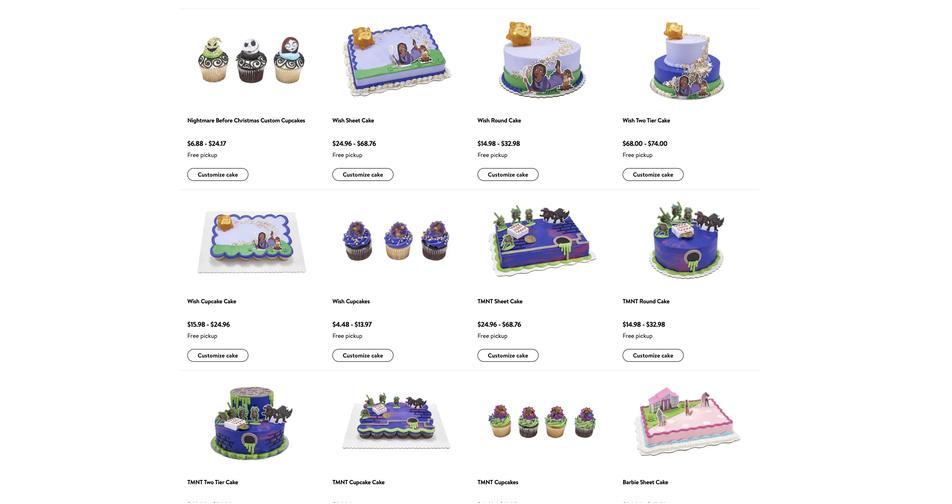 Task type: locate. For each thing, give the bounding box(es) containing it.
customize cake for wish round cake
[[488, 170, 528, 179]]

- down tmnt sheet cake
[[498, 320, 501, 329]]

$24.96 right $15.98
[[210, 320, 230, 329]]

free
[[187, 151, 199, 159], [332, 151, 344, 159], [478, 151, 489, 159], [623, 151, 634, 159], [187, 332, 199, 340], [332, 332, 344, 340], [478, 332, 489, 340], [623, 332, 634, 340]]

$14.98 - $32.98 free pickup for wish
[[478, 139, 520, 159]]

2 horizontal spatial $24.96 - $68.76 element
[[623, 500, 684, 503]]

wish two tier cake
[[623, 116, 670, 125]]

$24.96 - $68.76 free pickup for wish
[[332, 139, 376, 159]]

0 horizontal spatial $68.76
[[357, 139, 376, 148]]

cake for tmnt sheet cake
[[516, 351, 528, 360]]

1 horizontal spatial sheet
[[494, 297, 509, 306]]

- down the wish round cake
[[497, 139, 500, 148]]

0 vertical spatial $24.96 - $68.76 element
[[332, 138, 393, 149]]

1 horizontal spatial $4.48 - $13.97 element
[[478, 500, 538, 503]]

christmas
[[234, 116, 259, 125]]

1 horizontal spatial $68.00 - $74.00 element
[[623, 138, 684, 149]]

pickup down $13.97
[[345, 332, 362, 340]]

free for tmnt round cake
[[623, 332, 634, 340]]

- for tmnt sheet cake
[[498, 320, 501, 329]]

tmnt sheet cake
[[478, 297, 522, 306]]

free down $15.98
[[187, 332, 199, 340]]

$4.48 - $13.97 element
[[332, 319, 393, 329], [478, 500, 538, 503]]

- inside $6.88 - $24.17 free pickup
[[205, 139, 207, 148]]

0 horizontal spatial $14.98 - $32.98 element
[[478, 138, 538, 149]]

- right $4.48
[[351, 320, 353, 329]]

1 horizontal spatial two
[[636, 116, 646, 125]]

cake
[[226, 170, 238, 179], [371, 170, 383, 179], [516, 170, 528, 179], [661, 170, 673, 179], [226, 351, 238, 360], [371, 351, 383, 360], [516, 351, 528, 360], [661, 351, 673, 360]]

wish sheet cake image
[[332, 17, 460, 103]]

1 horizontal spatial cupcakes
[[346, 297, 370, 306]]

pickup down wish sheet cake
[[345, 151, 362, 159]]

cake for tmnt sheet cake
[[510, 297, 522, 306]]

1 horizontal spatial $14.98 - $32.98 free pickup
[[623, 320, 665, 340]]

1 vertical spatial $14.98 - $32.98 free pickup
[[623, 320, 665, 340]]

$24.96 - $68.76 element for barbie sheet cake
[[623, 500, 684, 503]]

1 vertical spatial round
[[639, 297, 656, 306]]

$68.76 down tmnt sheet cake
[[502, 320, 521, 329]]

1 horizontal spatial $24.96
[[332, 139, 352, 148]]

1 vertical spatial cupcake
[[349, 478, 371, 486]]

1 vertical spatial $68.00 - $74.00 element
[[187, 500, 248, 503]]

1 horizontal spatial $24.96 - $68.76 free pickup
[[478, 320, 521, 340]]

cake for tmnt round cake
[[661, 351, 673, 360]]

$14.98 - $32.98 element down 'tmnt round cake'
[[623, 319, 684, 329]]

free inside $68.00 - $74.00 free pickup
[[623, 151, 634, 159]]

$24.96 - $68.76 element down barbie sheet cake
[[623, 500, 684, 503]]

$74.00
[[648, 139, 667, 148]]

pickup down $24.17
[[200, 151, 217, 159]]

tmnt cupcakes image
[[478, 379, 606, 465]]

tier for tmnt
[[215, 478, 224, 486]]

pickup inside $68.00 - $74.00 free pickup
[[636, 151, 653, 159]]

free for wish round cake
[[478, 151, 489, 159]]

$24.96 - $68.76 element
[[332, 138, 393, 149], [478, 319, 538, 329], [623, 500, 684, 503]]

0 vertical spatial tier
[[647, 116, 656, 125]]

free for wish cupcakes
[[332, 332, 344, 340]]

2 horizontal spatial cupcakes
[[494, 478, 518, 486]]

0 vertical spatial cupcakes
[[281, 116, 305, 125]]

$4.48 - $13.97 element for tmnt cupcakes
[[478, 500, 538, 503]]

$4.48 - $13.97 element down tmnt cupcakes
[[478, 500, 538, 503]]

wish two tier cake image
[[623, 18, 751, 102]]

free down wish sheet cake
[[332, 151, 344, 159]]

$14.98 - $32.98 free pickup down 'tmnt round cake'
[[623, 320, 665, 340]]

0 horizontal spatial $4.48 - $13.97 element
[[332, 319, 393, 329]]

pickup down $15.98 - $24.96 element
[[200, 332, 217, 340]]

pickup for wish cupcake cake
[[200, 332, 217, 340]]

$68.00 - $74.00 element down wish two tier cake
[[623, 138, 684, 149]]

tmnt round cake image
[[623, 199, 751, 283]]

wish for $14.98 - $32.98
[[478, 116, 490, 125]]

0 vertical spatial $68.00 - $74.00 element
[[623, 138, 684, 149]]

- left $74.00
[[644, 139, 646, 148]]

0 horizontal spatial $32.98
[[501, 139, 520, 148]]

$4.48 - $13.97 free pickup
[[332, 320, 372, 340]]

- right "$6.88"
[[205, 139, 207, 148]]

sheet
[[346, 116, 360, 125], [494, 297, 509, 306], [640, 478, 654, 486]]

round for tmnt
[[639, 297, 656, 306]]

$24.96 - $68.76 element for wish sheet cake
[[332, 138, 393, 149]]

pickup inside $4.48 - $13.97 free pickup
[[345, 332, 362, 340]]

tmnt two tier cake
[[187, 478, 238, 486]]

$14.98 - $32.98 element down the wish round cake
[[478, 138, 538, 149]]

1 horizontal spatial $14.98
[[623, 320, 641, 329]]

cake for barbie sheet cake
[[656, 478, 668, 486]]

$24.96 - $68.76 free pickup
[[332, 139, 376, 159], [478, 320, 521, 340]]

$68.76
[[357, 139, 376, 148], [502, 320, 521, 329]]

tier
[[647, 116, 656, 125], [215, 478, 224, 486]]

cupcake
[[201, 297, 222, 306], [349, 478, 371, 486]]

0 horizontal spatial $24.96 - $68.76 free pickup
[[332, 139, 376, 159]]

1 horizontal spatial tier
[[647, 116, 656, 125]]

0 horizontal spatial round
[[491, 116, 507, 125]]

sheet for barbie
[[640, 478, 654, 486]]

1 vertical spatial $14.98 - $32.98 element
[[623, 319, 684, 329]]

round
[[491, 116, 507, 125], [639, 297, 656, 306]]

- for wish round cake
[[497, 139, 500, 148]]

pickup for wish cupcakes
[[345, 332, 362, 340]]

2 vertical spatial sheet
[[640, 478, 654, 486]]

1 vertical spatial sheet
[[494, 297, 509, 306]]

wish cupcake cake
[[187, 297, 236, 306]]

2 horizontal spatial sheet
[[640, 478, 654, 486]]

wish for $15.98 - $24.96
[[187, 297, 199, 306]]

pickup down $68.00
[[636, 151, 653, 159]]

free down tmnt sheet cake
[[478, 332, 489, 340]]

$24.96 for tmnt
[[478, 320, 497, 329]]

$32.98
[[501, 139, 520, 148], [646, 320, 665, 329]]

1 horizontal spatial $24.96 - $68.76 element
[[478, 319, 538, 329]]

0 horizontal spatial $24.96
[[210, 320, 230, 329]]

$68.00 - $74.00 element down tmnt two tier cake
[[187, 500, 248, 503]]

cake for wish cupcakes
[[371, 351, 383, 360]]

cake for wish round cake
[[516, 170, 528, 179]]

customize cake for nightmare before christmas custom cupcakes
[[198, 170, 238, 179]]

pickup down the wish round cake
[[491, 151, 508, 159]]

pickup for wish two tier cake
[[636, 151, 653, 159]]

barbie sheet cake
[[623, 478, 668, 486]]

cake
[[361, 116, 374, 125], [509, 116, 521, 125], [658, 116, 670, 125], [224, 297, 236, 306], [510, 297, 522, 306], [657, 297, 669, 306], [226, 478, 238, 486], [372, 478, 385, 486], [656, 478, 668, 486]]

pickup inside $6.88 - $24.17 free pickup
[[200, 151, 217, 159]]

0 horizontal spatial sheet
[[346, 116, 360, 125]]

0 vertical spatial $68.76
[[357, 139, 376, 148]]

$6.88 - $24.17 element
[[187, 138, 305, 149]]

0 vertical spatial $4.48 - $13.97 element
[[332, 319, 393, 329]]

cake for wish cupcake cake
[[224, 297, 236, 306]]

- for wish cupcake cake
[[207, 320, 209, 329]]

$6.88
[[187, 139, 203, 148]]

free down $68.00
[[623, 151, 634, 159]]

tmnt for tmnt round cake
[[623, 297, 638, 306]]

free down 'tmnt round cake'
[[623, 332, 634, 340]]

pickup
[[200, 151, 217, 159], [345, 151, 362, 159], [491, 151, 508, 159], [636, 151, 653, 159], [200, 332, 217, 340], [345, 332, 362, 340], [491, 332, 508, 340], [636, 332, 653, 340]]

$32.98 down the wish round cake
[[501, 139, 520, 148]]

tmnt sheet cake image
[[478, 198, 606, 284]]

cupcake up $15.98 - $24.96 element
[[201, 297, 222, 306]]

2 vertical spatial $24.96 - $68.76 element
[[623, 500, 684, 503]]

customize cake for wish cupcake cake
[[198, 351, 238, 360]]

- for wish two tier cake
[[644, 139, 646, 148]]

1 vertical spatial $4.48 - $13.97 element
[[478, 500, 538, 503]]

$24.96
[[332, 139, 352, 148], [210, 320, 230, 329], [478, 320, 497, 329]]

free inside $6.88 - $24.17 free pickup
[[187, 151, 199, 159]]

customize for wish cupcake cake
[[198, 351, 225, 360]]

$14.98 - $32.98 element
[[478, 138, 538, 149], [623, 319, 684, 329]]

cake for wish sheet cake
[[361, 116, 374, 125]]

customize for nightmare before christmas custom cupcakes
[[198, 170, 225, 179]]

customize cake for wish cupcakes
[[343, 351, 383, 360]]

free down "$6.88"
[[187, 151, 199, 159]]

customize cake for wish sheet cake
[[343, 170, 383, 179]]

0 horizontal spatial tier
[[215, 478, 224, 486]]

0 vertical spatial $14.98 - $32.98 free pickup
[[478, 139, 520, 159]]

wish round cake
[[478, 116, 521, 125]]

wish
[[332, 116, 345, 125], [478, 116, 490, 125], [623, 116, 635, 125], [187, 297, 199, 306], [332, 297, 345, 306]]

cupcake up $24.96 element
[[349, 478, 371, 486]]

$24.96 - $68.76 element for tmnt sheet cake
[[478, 319, 538, 329]]

two
[[636, 116, 646, 125], [204, 478, 214, 486]]

0 vertical spatial $24.96 - $68.76 free pickup
[[332, 139, 376, 159]]

1 horizontal spatial $68.76
[[502, 320, 521, 329]]

0 horizontal spatial two
[[204, 478, 214, 486]]

tmnt round cake
[[623, 297, 669, 306]]

1 vertical spatial $24.96 - $68.76 element
[[478, 319, 538, 329]]

0 vertical spatial $14.98
[[478, 139, 496, 148]]

0 horizontal spatial $24.96 - $68.76 element
[[332, 138, 393, 149]]

$24.96 down wish sheet cake
[[332, 139, 352, 148]]

tmnt
[[478, 297, 493, 306], [623, 297, 638, 306], [187, 478, 203, 486], [332, 478, 348, 486], [478, 478, 493, 486]]

$14.98 - $32.98 element for wish round cake
[[478, 138, 538, 149]]

- down 'tmnt round cake'
[[642, 320, 645, 329]]

$68.00
[[623, 139, 643, 148]]

$68.00 - $74.00 element
[[623, 138, 684, 149], [187, 500, 248, 503]]

1 vertical spatial $68.76
[[502, 320, 521, 329]]

customize
[[198, 170, 225, 179], [343, 170, 370, 179], [488, 170, 515, 179], [633, 170, 660, 179], [198, 351, 225, 360], [343, 351, 370, 360], [488, 351, 515, 360], [633, 351, 660, 360]]

$24.96 - $68.76 element down wish sheet cake
[[332, 138, 393, 149]]

$4.48 - $13.97 element containing $4.48 - $13.97
[[332, 319, 393, 329]]

pickup for wish sheet cake
[[345, 151, 362, 159]]

1 vertical spatial cupcakes
[[346, 297, 370, 306]]

$14.98 - $32.98 free pickup
[[478, 139, 520, 159], [623, 320, 665, 340]]

tmnt for tmnt cupcake cake
[[332, 478, 348, 486]]

$4.48
[[332, 320, 349, 329]]

0 horizontal spatial $14.98
[[478, 139, 496, 148]]

free inside $4.48 - $13.97 free pickup
[[332, 332, 344, 340]]

pickup down 'tmnt round cake'
[[636, 332, 653, 340]]

1 vertical spatial $14.98
[[623, 320, 641, 329]]

$68.00 - $74.00 element containing $68.00 - $74.00
[[623, 138, 684, 149]]

0 vertical spatial $32.98
[[501, 139, 520, 148]]

wish sheet cake
[[332, 116, 374, 125]]

$68.76 down wish sheet cake
[[357, 139, 376, 148]]

free down the wish round cake
[[478, 151, 489, 159]]

customize cake for wish two tier cake
[[633, 170, 673, 179]]

free inside $15.98 - $24.96 free pickup
[[187, 332, 199, 340]]

0 horizontal spatial $14.98 - $32.98 free pickup
[[478, 139, 520, 159]]

cake for wish two tier cake
[[661, 170, 673, 179]]

- right $15.98
[[207, 320, 209, 329]]

$14.98 down the wish round cake
[[478, 139, 496, 148]]

- for tmnt round cake
[[642, 320, 645, 329]]

0 vertical spatial cupcake
[[201, 297, 222, 306]]

2 vertical spatial cupcakes
[[494, 478, 518, 486]]

1 horizontal spatial $32.98
[[646, 320, 665, 329]]

$14.98 down 'tmnt round cake'
[[623, 320, 641, 329]]

$14.98 - $32.98 free pickup for tmnt
[[623, 320, 665, 340]]

$14.98 - $32.98 free pickup down the wish round cake
[[478, 139, 520, 159]]

pickup for tmnt sheet cake
[[491, 332, 508, 340]]

customize for tmnt sheet cake
[[488, 351, 515, 360]]

two for wish
[[636, 116, 646, 125]]

- inside $4.48 - $13.97 free pickup
[[351, 320, 353, 329]]

1 horizontal spatial round
[[639, 297, 656, 306]]

-
[[205, 139, 207, 148], [353, 139, 356, 148], [497, 139, 500, 148], [644, 139, 646, 148], [207, 320, 209, 329], [351, 320, 353, 329], [498, 320, 501, 329], [642, 320, 645, 329]]

0 vertical spatial sheet
[[346, 116, 360, 125]]

sheet for wish
[[346, 116, 360, 125]]

nightmare before christmas custom cupcakes
[[187, 116, 305, 125]]

1 horizontal spatial $14.98 - $32.98 element
[[623, 319, 684, 329]]

cupcakes
[[281, 116, 305, 125], [346, 297, 370, 306], [494, 478, 518, 486]]

nightmare before christmas custom cupcakes image
[[187, 17, 315, 103]]

sheet for tmnt
[[494, 297, 509, 306]]

customize cake for tmnt round cake
[[633, 351, 673, 360]]

1 vertical spatial $32.98
[[646, 320, 665, 329]]

$24.96 - $68.76 free pickup down wish sheet cake
[[332, 139, 376, 159]]

- inside $68.00 - $74.00 free pickup
[[644, 139, 646, 148]]

$24.96 down tmnt sheet cake
[[478, 320, 497, 329]]

- inside $15.98 - $24.96 free pickup
[[207, 320, 209, 329]]

0 horizontal spatial $68.00 - $74.00 element
[[187, 500, 248, 503]]

pickup inside $15.98 - $24.96 free pickup
[[200, 332, 217, 340]]

0 horizontal spatial cupcake
[[201, 297, 222, 306]]

2 horizontal spatial $24.96
[[478, 320, 497, 329]]

$24.96 for wish
[[332, 139, 352, 148]]

$14.98
[[478, 139, 496, 148], [623, 320, 641, 329]]

$4.48 - $13.97 element down wish cupcakes
[[332, 319, 393, 329]]

free down $4.48
[[332, 332, 344, 340]]

customize cake for tmnt sheet cake
[[488, 351, 528, 360]]

1 vertical spatial $24.96 - $68.76 free pickup
[[478, 320, 521, 340]]

$24.96 - $68.76 free pickup down tmnt sheet cake
[[478, 320, 521, 340]]

1 vertical spatial two
[[204, 478, 214, 486]]

$32.98 down 'tmnt round cake'
[[646, 320, 665, 329]]

- down wish sheet cake
[[353, 139, 356, 148]]

free for tmnt sheet cake
[[478, 332, 489, 340]]

1 vertical spatial tier
[[215, 478, 224, 486]]

1 horizontal spatial cupcake
[[349, 478, 371, 486]]

customize cake
[[198, 170, 238, 179], [343, 170, 383, 179], [488, 170, 528, 179], [633, 170, 673, 179], [198, 351, 238, 360], [343, 351, 383, 360], [488, 351, 528, 360], [633, 351, 673, 360]]

$68.00 - $74.00 element for wish
[[623, 138, 684, 149]]

0 vertical spatial round
[[491, 116, 507, 125]]

pickup down tmnt sheet cake
[[491, 332, 508, 340]]

0 vertical spatial $14.98 - $32.98 element
[[478, 138, 538, 149]]

0 vertical spatial two
[[636, 116, 646, 125]]

$24.96 - $68.76 element down tmnt sheet cake
[[478, 319, 538, 329]]



Task type: vqa. For each thing, say whether or not it's contained in the screenshot.
8
no



Task type: describe. For each thing, give the bounding box(es) containing it.
cupcake for wish
[[201, 297, 222, 306]]

tmnt two tier cake image
[[187, 380, 315, 464]]

$32.98 for tmnt round cake
[[646, 320, 665, 329]]

wish for $4.48 - $13.97
[[332, 297, 345, 306]]

before
[[216, 116, 233, 125]]

free for wish two tier cake
[[623, 151, 634, 159]]

$32.98 for wish round cake
[[501, 139, 520, 148]]

$14.98 for tmnt
[[623, 320, 641, 329]]

custom
[[260, 116, 280, 125]]

- for wish cupcakes
[[351, 320, 353, 329]]

$15.98
[[187, 320, 205, 329]]

tmnt cupcakes
[[478, 478, 518, 486]]

tier for wish
[[647, 116, 656, 125]]

two for tmnt
[[204, 478, 214, 486]]

$24.96 element
[[332, 500, 393, 503]]

$24.17
[[209, 139, 226, 148]]

customize for wish cupcakes
[[343, 351, 370, 360]]

cupcakes for tmnt cupcakes
[[494, 478, 518, 486]]

cake for tmnt round cake
[[657, 297, 669, 306]]

tmnt for tmnt two tier cake
[[187, 478, 203, 486]]

barbie
[[623, 478, 639, 486]]

$68.76 for wish sheet cake
[[357, 139, 376, 148]]

customize for tmnt round cake
[[633, 351, 660, 360]]

$14.98 - $32.98 element for tmnt round cake
[[623, 319, 684, 329]]

- for wish sheet cake
[[353, 139, 356, 148]]

$68.76 for tmnt sheet cake
[[502, 320, 521, 329]]

barbie sheet cake image
[[623, 379, 751, 465]]

wish cupcakes
[[332, 297, 370, 306]]

- for nightmare before christmas custom cupcakes
[[205, 139, 207, 148]]

customize for wish sheet cake
[[343, 170, 370, 179]]

cake for wish cupcake cake
[[226, 351, 238, 360]]

free for wish sheet cake
[[332, 151, 344, 159]]

$68.00 - $74.00 element for tmnt
[[187, 500, 248, 503]]

cupcake for tmnt
[[349, 478, 371, 486]]

$6.88 - $24.17 free pickup
[[187, 139, 226, 159]]

customize for wish two tier cake
[[633, 170, 660, 179]]

$24.96 inside $15.98 - $24.96 free pickup
[[210, 320, 230, 329]]

cake for wish sheet cake
[[371, 170, 383, 179]]

$4.48 - $13.97 element for wish cupcakes
[[332, 319, 393, 329]]

free for wish cupcake cake
[[187, 332, 199, 340]]

pickup for wish round cake
[[491, 151, 508, 159]]

pickup for tmnt round cake
[[636, 332, 653, 340]]

cake for tmnt cupcake cake
[[372, 478, 385, 486]]

cake for nightmare before christmas custom cupcakes
[[226, 170, 238, 179]]

nightmare
[[187, 116, 214, 125]]

$24.96 - $68.76 free pickup for tmnt
[[478, 320, 521, 340]]

tmnt cupcake cake
[[332, 478, 385, 486]]

free for nightmare before christmas custom cupcakes
[[187, 151, 199, 159]]

wish cupcakes image
[[332, 198, 460, 284]]

customize for wish round cake
[[488, 170, 515, 179]]

tmnt for tmnt cupcakes
[[478, 478, 493, 486]]

$15.98 - $24.96 free pickup
[[187, 320, 230, 340]]

0 horizontal spatial cupcakes
[[281, 116, 305, 125]]

pickup for nightmare before christmas custom cupcakes
[[200, 151, 217, 159]]

$14.98 for wish
[[478, 139, 496, 148]]

wish cupcake cake image
[[187, 198, 315, 284]]

round for wish
[[491, 116, 507, 125]]

cake for wish round cake
[[509, 116, 521, 125]]

$13.97
[[355, 320, 372, 329]]

cupcakes for wish cupcakes
[[346, 297, 370, 306]]

$68.00 - $74.00 free pickup
[[623, 139, 667, 159]]

wish for $68.00 - $74.00
[[623, 116, 635, 125]]

tmnt cupcake cake image
[[332, 379, 460, 465]]

tmnt for tmnt sheet cake
[[478, 297, 493, 306]]

wish round cake image
[[478, 18, 606, 102]]

$15.98 - $24.96 element
[[187, 319, 248, 329]]

wish for $24.96 - $68.76
[[332, 116, 345, 125]]



